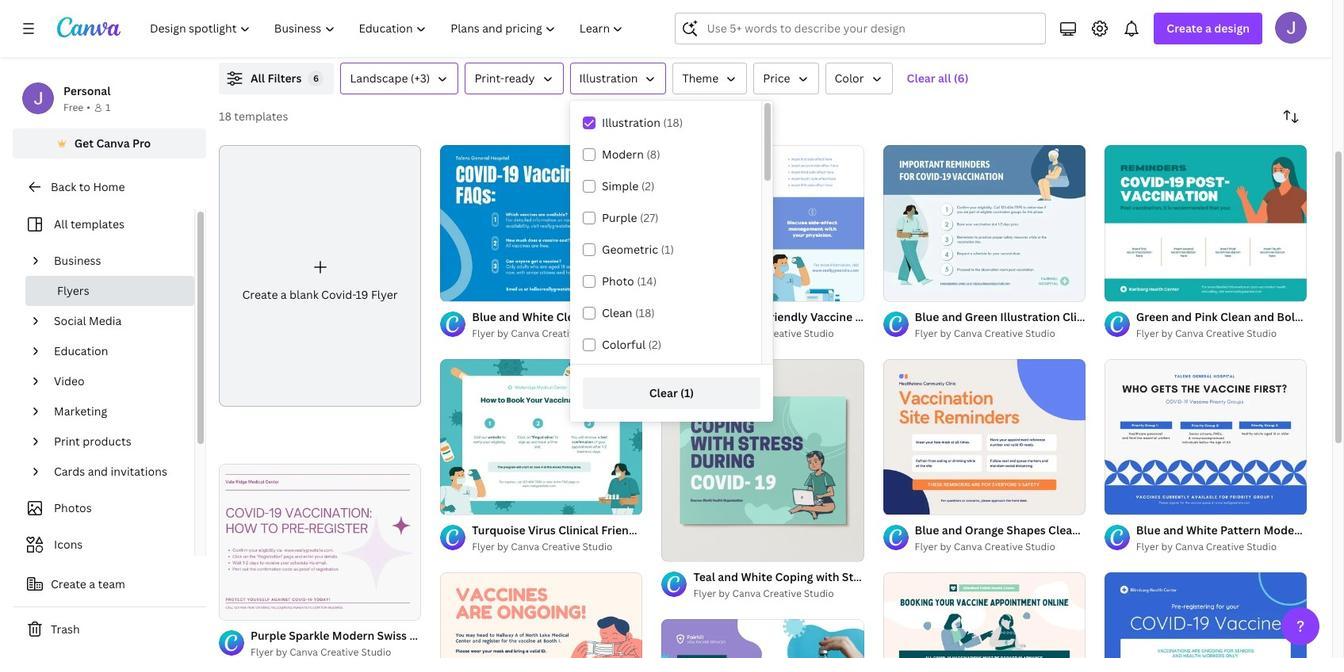 Task type: locate. For each thing, give the bounding box(es) containing it.
(1) down blue
[[681, 386, 694, 401]]

6 filter options selected element
[[308, 71, 324, 86]]

0 vertical spatial (2)
[[642, 178, 655, 194]]

get canva pro button
[[13, 129, 206, 159]]

1 horizontal spatial clear
[[907, 71, 936, 86]]

create left blank at top left
[[242, 287, 278, 302]]

color
[[835, 71, 864, 86]]

create a design button
[[1155, 13, 1263, 44]]

clear down colorful (2)
[[650, 386, 678, 401]]

trash
[[51, 622, 80, 637]]

(2)
[[642, 178, 655, 194], [649, 337, 662, 352]]

(6)
[[954, 71, 969, 86]]

1 vertical spatial all
[[54, 217, 68, 232]]

turquoise virus clinical friendly vaccine scheduling general health flyer image
[[440, 359, 643, 515]]

covid-19 flyers templates image
[[969, 0, 1307, 44]]

all templates link
[[22, 209, 185, 240]]

blue and white clean and bold vaccine information general health flyer image
[[440, 145, 643, 301]]

1 vertical spatial (18)
[[635, 305, 655, 321]]

1 horizontal spatial (1)
[[681, 386, 694, 401]]

0 horizontal spatial clear
[[650, 386, 678, 401]]

create down icons
[[51, 577, 86, 592]]

create inside 'create a design' dropdown button
[[1167, 21, 1203, 36]]

creative
[[542, 326, 580, 340], [763, 326, 802, 340], [985, 326, 1023, 340], [1206, 326, 1245, 340], [542, 540, 580, 554], [985, 540, 1023, 554], [1206, 540, 1245, 554], [763, 587, 802, 600]]

2 horizontal spatial create
[[1167, 21, 1203, 36]]

all left filters
[[251, 71, 265, 86]]

(18) right clean
[[635, 305, 655, 321]]

0 vertical spatial all
[[251, 71, 265, 86]]

illustration
[[580, 71, 638, 86], [602, 115, 661, 130]]

blue and white pattern modern swiss vaccine information general health flyer image
[[1105, 359, 1307, 515]]

flyer by canva creative studio
[[472, 326, 613, 340], [915, 326, 1056, 340], [1137, 326, 1277, 340], [472, 540, 613, 554], [915, 540, 1056, 554], [1137, 540, 1277, 554], [694, 587, 834, 600]]

all for all templates
[[54, 217, 68, 232]]

a inside "element"
[[281, 287, 287, 302]]

clear left all
[[907, 71, 936, 86]]

to
[[79, 179, 90, 194]]

0 horizontal spatial a
[[89, 577, 95, 592]]

education
[[54, 344, 108, 359]]

(1) for clear (1)
[[681, 386, 694, 401]]

1 vertical spatial templates
[[71, 217, 125, 232]]

templates
[[234, 109, 288, 124], [71, 217, 125, 232]]

0 horizontal spatial (18)
[[635, 305, 655, 321]]

creative inside the blue clinical friendly vaccine information general health flyer flyer by canva creative studio
[[763, 326, 802, 340]]

all down back
[[54, 217, 68, 232]]

0 vertical spatial illustration
[[580, 71, 638, 86]]

(2) right simple
[[642, 178, 655, 194]]

clear for clear all (6)
[[907, 71, 936, 86]]

19
[[356, 287, 369, 302]]

invitations
[[111, 464, 167, 479]]

(18) down theme
[[663, 115, 683, 130]]

0 vertical spatial a
[[1206, 21, 1212, 36]]

create for create a blank covid-19 flyer
[[242, 287, 278, 302]]

create a blank covid-19 flyer
[[242, 287, 398, 302]]

1 vertical spatial 1
[[673, 542, 678, 554]]

None search field
[[675, 13, 1047, 44]]

illustration button
[[570, 63, 667, 94]]

2 horizontal spatial a
[[1206, 21, 1212, 36]]

1 horizontal spatial a
[[281, 287, 287, 302]]

0 horizontal spatial templates
[[71, 217, 125, 232]]

0 vertical spatial templates
[[234, 109, 288, 124]]

ready
[[505, 71, 535, 86]]

team
[[98, 577, 125, 592]]

(1) inside button
[[681, 386, 694, 401]]

a for team
[[89, 577, 95, 592]]

(18)
[[663, 115, 683, 130], [635, 305, 655, 321]]

1 vertical spatial (2)
[[649, 337, 662, 352]]

clear all (6)
[[907, 71, 969, 86]]

0 vertical spatial create
[[1167, 21, 1203, 36]]

0 horizontal spatial create
[[51, 577, 86, 592]]

clean
[[602, 305, 633, 321]]

create
[[1167, 21, 1203, 36], [242, 287, 278, 302], [51, 577, 86, 592]]

a inside button
[[89, 577, 95, 592]]

18 templates
[[219, 109, 288, 124]]

a left team
[[89, 577, 95, 592]]

flyer
[[371, 287, 398, 302], [1007, 309, 1034, 324], [472, 326, 495, 340], [694, 326, 717, 340], [915, 326, 938, 340], [1137, 326, 1160, 340], [472, 540, 495, 554], [915, 540, 938, 554], [1137, 540, 1160, 554], [694, 587, 717, 600]]

cards and invitations link
[[48, 457, 185, 487]]

flyer by canva creative studio link
[[472, 326, 643, 342], [694, 326, 864, 342], [915, 326, 1086, 342], [1137, 326, 1307, 342], [472, 539, 643, 555], [915, 539, 1086, 555], [1137, 539, 1307, 555], [694, 586, 864, 602]]

1 horizontal spatial all
[[251, 71, 265, 86]]

create a team button
[[13, 569, 206, 601]]

clear for clear (1)
[[650, 386, 678, 401]]

illustration up illustration (18)
[[580, 71, 638, 86]]

0 vertical spatial (1)
[[661, 242, 674, 257]]

clinical
[[721, 309, 761, 324]]

templates down back to home
[[71, 217, 125, 232]]

(+3)
[[411, 71, 430, 86]]

(1) right "geometric"
[[661, 242, 674, 257]]

(2) right colorful
[[649, 337, 662, 352]]

green and pink blob clinical friendly vaccine scheduling general health flyer image
[[883, 573, 1086, 658]]

a for blank
[[281, 287, 287, 302]]

back to home link
[[13, 171, 206, 203]]

0 vertical spatial clear
[[907, 71, 936, 86]]

a inside dropdown button
[[1206, 21, 1212, 36]]

color button
[[826, 63, 893, 94]]

canva
[[96, 136, 130, 151], [511, 326, 540, 340], [733, 326, 761, 340], [954, 326, 983, 340], [1176, 326, 1204, 340], [511, 540, 540, 554], [954, 540, 983, 554], [1176, 540, 1204, 554], [733, 587, 761, 600]]

(8)
[[647, 147, 661, 162]]

1 vertical spatial (1)
[[681, 386, 694, 401]]

all templates
[[54, 217, 125, 232]]

purple (27)
[[602, 210, 659, 225]]

1 horizontal spatial create
[[242, 287, 278, 302]]

of
[[680, 542, 689, 554]]

illustration for illustration (18)
[[602, 115, 661, 130]]

illustration inside button
[[580, 71, 638, 86]]

vaccine
[[811, 309, 853, 324]]

information
[[856, 309, 920, 324]]

templates right 18 at the left of page
[[234, 109, 288, 124]]

blue and pink illustration clinical friendly safety and direction general health flyer image
[[440, 573, 643, 658]]

0 vertical spatial 1
[[105, 101, 110, 114]]

2 vertical spatial create
[[51, 577, 86, 592]]

covid-
[[321, 287, 356, 302]]

1
[[105, 101, 110, 114], [673, 542, 678, 554]]

cards and invitations
[[54, 464, 167, 479]]

0 vertical spatial (18)
[[663, 115, 683, 130]]

video link
[[48, 367, 185, 397]]

video
[[54, 374, 85, 389]]

2 vertical spatial a
[[89, 577, 95, 592]]

1 for 1 of 3
[[673, 542, 678, 554]]

illustration up modern (8)
[[602, 115, 661, 130]]

a
[[1206, 21, 1212, 36], [281, 287, 287, 302], [89, 577, 95, 592]]

1 right •
[[105, 101, 110, 114]]

1 of 3 link
[[662, 359, 864, 561]]

1 vertical spatial a
[[281, 287, 287, 302]]

create left design on the right top of the page
[[1167, 21, 1203, 36]]

create a blank covid-19 flyer link
[[219, 145, 421, 407]]

by
[[497, 326, 509, 340], [719, 326, 730, 340], [940, 326, 952, 340], [1162, 326, 1173, 340], [497, 540, 509, 554], [940, 540, 952, 554], [1162, 540, 1173, 554], [719, 587, 730, 600]]

purple sparkle modern swiss vaccine scheduling general health flyer image
[[219, 464, 421, 620]]

1 horizontal spatial (18)
[[663, 115, 683, 130]]

1 left of
[[673, 542, 678, 554]]

blue and green illustration clinical friendly safety and direction general health flyer image
[[883, 145, 1086, 301]]

a left blank at top left
[[281, 287, 287, 302]]

blue clinical friendly vaccine information general health flyer image
[[662, 145, 864, 301]]

a left design on the right top of the page
[[1206, 21, 1212, 36]]

price button
[[754, 63, 819, 94]]

print-ready button
[[465, 63, 564, 94]]

0 horizontal spatial (1)
[[661, 242, 674, 257]]

create inside create a blank covid-19 flyer "element"
[[242, 287, 278, 302]]

create inside create a team button
[[51, 577, 86, 592]]

(2) for colorful (2)
[[649, 337, 662, 352]]

education link
[[48, 336, 185, 367]]

illustration for illustration
[[580, 71, 638, 86]]

home
[[93, 179, 125, 194]]

0 horizontal spatial all
[[54, 217, 68, 232]]

1 horizontal spatial templates
[[234, 109, 288, 124]]

all
[[251, 71, 265, 86], [54, 217, 68, 232]]

all
[[938, 71, 952, 86]]

1 horizontal spatial 1
[[673, 542, 678, 554]]

1 for 1
[[105, 101, 110, 114]]

1 vertical spatial create
[[242, 287, 278, 302]]

1 vertical spatial illustration
[[602, 115, 661, 130]]

1 vertical spatial clear
[[650, 386, 678, 401]]

studio
[[583, 326, 613, 340], [804, 326, 834, 340], [1026, 326, 1056, 340], [1247, 326, 1277, 340], [583, 540, 613, 554], [1026, 540, 1056, 554], [1247, 540, 1277, 554], [804, 587, 834, 600]]

0 horizontal spatial 1
[[105, 101, 110, 114]]

18
[[219, 109, 232, 124]]



Task type: describe. For each thing, give the bounding box(es) containing it.
create a blank covid-19 flyer element
[[219, 145, 421, 407]]

marketing link
[[48, 397, 185, 427]]

business
[[54, 253, 101, 268]]

theme
[[683, 71, 719, 86]]

icons link
[[22, 530, 185, 560]]

media
[[89, 313, 122, 328]]

clean (18)
[[602, 305, 655, 321]]

landscape (+3) button
[[341, 63, 459, 94]]

(1) for geometric (1)
[[661, 242, 674, 257]]

filters
[[268, 71, 302, 86]]

and
[[88, 464, 108, 479]]

price
[[763, 71, 791, 86]]

modern
[[602, 147, 644, 162]]

(18) for clean (18)
[[635, 305, 655, 321]]

(2) for simple (2)
[[642, 178, 655, 194]]

modern (8)
[[602, 147, 661, 162]]

simple
[[602, 178, 639, 194]]

theme button
[[673, 63, 748, 94]]

Search search field
[[707, 13, 1036, 44]]

friendly
[[764, 309, 808, 324]]

illustration (18)
[[602, 115, 683, 130]]

templates for 18 templates
[[234, 109, 288, 124]]

colorful (2)
[[602, 337, 662, 352]]

green and pink clean and bold safety and direction general health flyer image
[[1105, 145, 1307, 301]]

blue and purple blob clinical friendly vaccine scheduling general health flyer image
[[662, 619, 864, 658]]

by inside the blue clinical friendly vaccine information general health flyer flyer by canva creative studio
[[719, 326, 730, 340]]

clear (1) button
[[583, 378, 761, 409]]

teal and white coping with stress landscape covid flyer covid flyer image
[[662, 359, 864, 561]]

blue and white syringe corporate clean vaccine information general health flyer image
[[1105, 573, 1307, 658]]

geometric (1)
[[602, 242, 674, 257]]

general
[[923, 309, 965, 324]]

design
[[1215, 21, 1250, 36]]

create a team
[[51, 577, 125, 592]]

create a design
[[1167, 21, 1250, 36]]

back to home
[[51, 179, 125, 194]]

create for create a team
[[51, 577, 86, 592]]

personal
[[63, 83, 111, 98]]

6
[[313, 72, 319, 84]]

marketing
[[54, 404, 107, 419]]

flyers
[[57, 283, 89, 298]]

blue clinical friendly vaccine information general health flyer link
[[694, 308, 1034, 326]]

blue
[[694, 309, 718, 324]]

studio inside the blue clinical friendly vaccine information general health flyer flyer by canva creative studio
[[804, 326, 834, 340]]

canva inside button
[[96, 136, 130, 151]]

simple (2)
[[602, 178, 655, 194]]

1 of 3
[[673, 542, 696, 554]]

create for create a design
[[1167, 21, 1203, 36]]

print-
[[475, 71, 505, 86]]

back
[[51, 179, 76, 194]]

purple
[[602, 210, 637, 225]]

all filters
[[251, 71, 302, 86]]

social
[[54, 313, 86, 328]]

jacob simon image
[[1276, 12, 1307, 44]]

business link
[[48, 246, 185, 276]]

health
[[968, 309, 1004, 324]]

print-ready
[[475, 71, 535, 86]]

trash link
[[13, 614, 206, 646]]

blue and orange shapes clean and bold safety and direction general health flyer image
[[883, 359, 1086, 515]]

canva inside the blue clinical friendly vaccine information general health flyer flyer by canva creative studio
[[733, 326, 761, 340]]

cards
[[54, 464, 85, 479]]

templates for all templates
[[71, 217, 125, 232]]

print products link
[[48, 427, 185, 457]]

blank
[[290, 287, 319, 302]]

top level navigation element
[[140, 13, 637, 44]]

all for all filters
[[251, 71, 265, 86]]

print
[[54, 434, 80, 449]]

social media
[[54, 313, 122, 328]]

landscape (+3)
[[350, 71, 430, 86]]

photos
[[54, 501, 92, 516]]

get canva pro
[[74, 136, 151, 151]]

(14)
[[637, 274, 657, 289]]

products
[[83, 434, 131, 449]]

flyer inside "element"
[[371, 287, 398, 302]]

(27)
[[640, 210, 659, 225]]

a for design
[[1206, 21, 1212, 36]]

photos link
[[22, 493, 185, 524]]

(18) for illustration (18)
[[663, 115, 683, 130]]

get
[[74, 136, 94, 151]]

•
[[87, 101, 90, 114]]

pro
[[132, 136, 151, 151]]

social media link
[[48, 306, 185, 336]]

free
[[63, 101, 83, 114]]

photo (14)
[[602, 274, 657, 289]]

colorful
[[602, 337, 646, 352]]

icons
[[54, 537, 83, 552]]

Sort by button
[[1276, 101, 1307, 132]]

blue clinical friendly vaccine information general health flyer flyer by canva creative studio
[[694, 309, 1034, 340]]

clear all (6) button
[[899, 63, 977, 94]]

geometric
[[602, 242, 659, 257]]

clear (1)
[[650, 386, 694, 401]]

free •
[[63, 101, 90, 114]]

landscape
[[350, 71, 408, 86]]



Task type: vqa. For each thing, say whether or not it's contained in the screenshot.
See all
no



